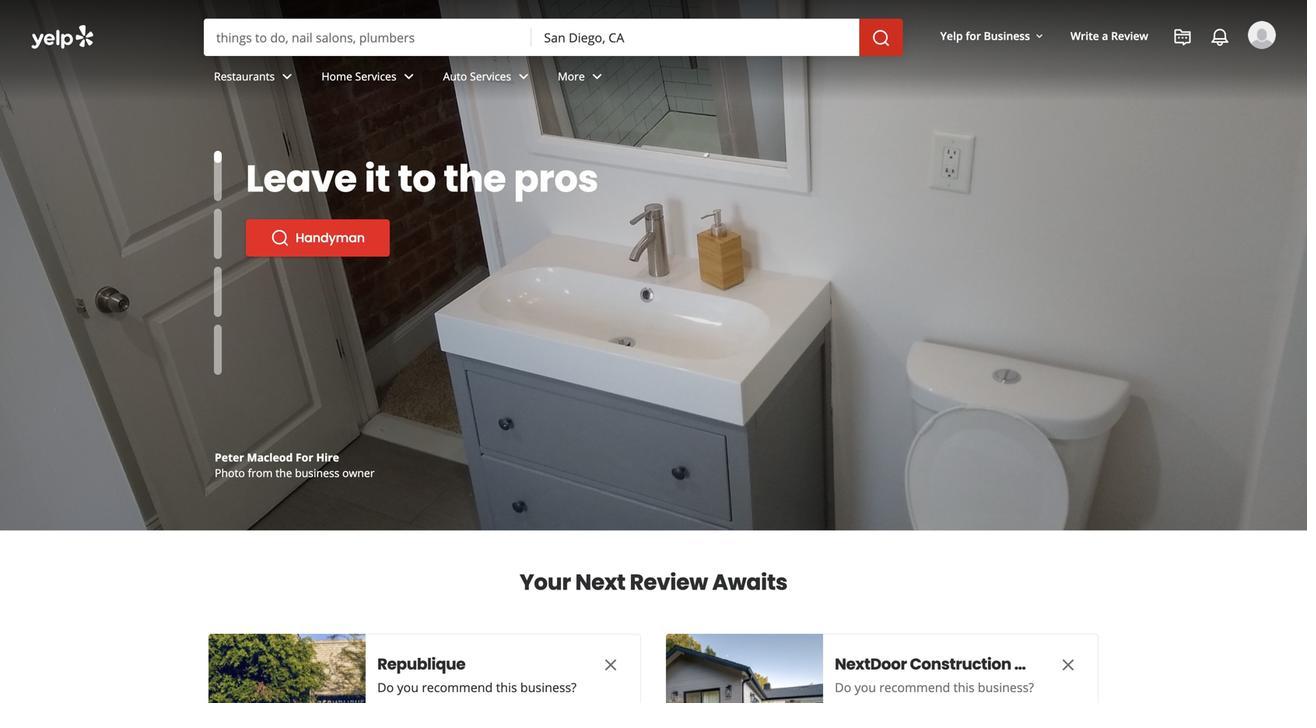 Task type: describe. For each thing, give the bounding box(es) containing it.
jack
[[263, 466, 285, 480]]

&
[[1014, 654, 1026, 675]]

restaurants
[[214, 69, 275, 84]]

review for next
[[630, 567, 708, 598]]

2024
[[246, 153, 337, 205]]

16 chevron down v2 image
[[1033, 30, 1046, 43]]

leave it to the pros
[[246, 153, 598, 205]]

auto
[[443, 69, 467, 84]]

more link
[[545, 56, 619, 101]]

home services link
[[309, 56, 431, 101]]

recommend inside republique do you recommend this business?
[[422, 679, 493, 696]]

your next review awaits
[[520, 567, 787, 598]]

this inside republique do you recommend this business?
[[496, 679, 517, 696]]

your
[[520, 567, 571, 598]]

see
[[296, 273, 318, 290]]

24 chevron down v2 image for restaurants
[[278, 67, 297, 86]]

do inside nextdoor construction & remodeling do you recommend this business?
[[835, 679, 851, 696]]

auto services
[[443, 69, 511, 84]]

this inside nextdoor construction & remodeling do you recommend this business?
[[954, 679, 975, 696]]

charleston
[[329, 450, 389, 465]]

seafood
[[246, 196, 401, 249]]

leave
[[246, 153, 357, 205]]

peter macleod for hire photo from the business owner
[[215, 450, 375, 480]]

do inside republique do you recommend this business?
[[377, 679, 394, 696]]

peter macleod for hire link
[[215, 450, 339, 465]]

handyman link
[[246, 219, 390, 257]]

i.
[[288, 466, 295, 480]]

remodeling
[[1029, 654, 1123, 675]]

write a review link
[[1064, 22, 1155, 50]]

yelp for business
[[940, 28, 1030, 43]]

24 chevron down v2 image for auto services
[[514, 67, 533, 86]]

24 chevron down v2 image for more
[[588, 67, 607, 86]]

to
[[398, 153, 436, 205]]

167 raw oyster bar - charleston photo by jack i.
[[215, 450, 389, 480]]

write
[[1071, 28, 1099, 43]]

spots
[[409, 196, 516, 249]]

home services
[[322, 69, 396, 84]]

business? inside republique do you recommend this business?
[[520, 679, 577, 696]]

pros
[[514, 153, 598, 205]]

republique do you recommend this business?
[[377, 654, 577, 696]]

yelp for business button
[[934, 22, 1052, 50]]

24 list v2 image
[[271, 272, 289, 291]]

raw
[[236, 450, 259, 465]]

nextdoor
[[835, 654, 907, 675]]

24 search v2 image
[[271, 229, 289, 247]]

see list
[[296, 273, 338, 290]]

list
[[321, 273, 338, 290]]



Task type: locate. For each thing, give the bounding box(es) containing it.
0 horizontal spatial 24 chevron down v2 image
[[400, 67, 418, 86]]

recommend down "republique" link
[[422, 679, 493, 696]]

0 vertical spatial the
[[444, 153, 506, 205]]

search image
[[872, 29, 891, 47]]

services right auto
[[470, 69, 511, 84]]

24 chevron down v2 image
[[278, 67, 297, 86], [514, 67, 533, 86]]

write a review
[[1071, 28, 1148, 43]]

services
[[355, 69, 396, 84], [470, 69, 511, 84]]

0 horizontal spatial business?
[[520, 679, 577, 696]]

handyman
[[296, 229, 365, 247]]

photo of republique image
[[209, 634, 366, 703]]

2 you from the left
[[855, 679, 876, 696]]

2024 top 100 seafood spots
[[246, 153, 516, 249]]

photo of nextdoor construction & remodeling image
[[666, 634, 823, 703]]

services for home services
[[355, 69, 396, 84]]

24 chevron down v2 image inside 'restaurants' link
[[278, 67, 297, 86]]

24 chevron down v2 image inside more "link"
[[588, 67, 607, 86]]

business? down &
[[978, 679, 1034, 696]]

home
[[322, 69, 352, 84]]

from
[[248, 466, 273, 480]]

you down republique
[[397, 679, 419, 696]]

1 24 chevron down v2 image from the left
[[278, 67, 297, 86]]

business? inside nextdoor construction & remodeling do you recommend this business?
[[978, 679, 1034, 696]]

it
[[364, 153, 390, 205]]

business
[[984, 28, 1030, 43]]

100
[[422, 153, 484, 205]]

you
[[397, 679, 419, 696], [855, 679, 876, 696]]

bar
[[301, 450, 320, 465]]

nextdoor construction & remodeling link
[[835, 654, 1123, 675]]

2 none field from the left
[[532, 19, 859, 56]]

none field "address, neighborhood, city, state or zip"
[[532, 19, 859, 56]]

review for a
[[1111, 28, 1148, 43]]

awaits
[[712, 567, 787, 598]]

you inside nextdoor construction & remodeling do you recommend this business?
[[855, 679, 876, 696]]

by
[[248, 466, 260, 480]]

1 horizontal spatial services
[[470, 69, 511, 84]]

dismiss card image
[[1059, 656, 1078, 675]]

business?
[[520, 679, 577, 696], [978, 679, 1034, 696]]

2 this from the left
[[954, 679, 975, 696]]

0 horizontal spatial 24 chevron down v2 image
[[278, 67, 297, 86]]

services inside auto services link
[[470, 69, 511, 84]]

this down "republique" link
[[496, 679, 517, 696]]

1 horizontal spatial 24 chevron down v2 image
[[588, 67, 607, 86]]

you down nextdoor in the right of the page
[[855, 679, 876, 696]]

24 chevron down v2 image
[[400, 67, 418, 86], [588, 67, 607, 86]]

1 you from the left
[[397, 679, 419, 696]]

0 horizontal spatial the
[[276, 466, 292, 480]]

restaurants link
[[202, 56, 309, 101]]

24 chevron down v2 image inside auto services link
[[514, 67, 533, 86]]

projects image
[[1173, 28, 1192, 47]]

more
[[558, 69, 585, 84]]

1 horizontal spatial this
[[954, 679, 975, 696]]

None search field
[[0, 0, 1307, 115], [204, 19, 903, 56], [0, 0, 1307, 115], [204, 19, 903, 56]]

business categories element
[[202, 56, 1276, 101]]

0 horizontal spatial review
[[630, 567, 708, 598]]

the
[[444, 153, 506, 205], [276, 466, 292, 480]]

services inside the home services link
[[355, 69, 396, 84]]

1 horizontal spatial business?
[[978, 679, 1034, 696]]

2 24 chevron down v2 image from the left
[[514, 67, 533, 86]]

2 business? from the left
[[978, 679, 1034, 696]]

services for auto services
[[470, 69, 511, 84]]

a
[[1102, 28, 1108, 43]]

tyler b. image
[[1248, 21, 1276, 49]]

yelp
[[940, 28, 963, 43]]

peter
[[215, 450, 244, 465]]

24 chevron down v2 image inside the home services link
[[400, 67, 418, 86]]

0 horizontal spatial recommend
[[422, 679, 493, 696]]

1 horizontal spatial you
[[855, 679, 876, 696]]

None field
[[204, 19, 532, 56], [532, 19, 859, 56]]

do down nextdoor in the right of the page
[[835, 679, 851, 696]]

24 chevron down v2 image for home services
[[400, 67, 418, 86]]

republique link
[[377, 654, 572, 675]]

review
[[1111, 28, 1148, 43], [630, 567, 708, 598]]

services right home
[[355, 69, 396, 84]]

jack i. link
[[263, 466, 295, 480]]

2 24 chevron down v2 image from the left
[[588, 67, 607, 86]]

2 recommend from the left
[[879, 679, 950, 696]]

2 do from the left
[[835, 679, 851, 696]]

24 chevron down v2 image left auto
[[400, 67, 418, 86]]

business
[[295, 466, 339, 480]]

for
[[296, 450, 313, 465]]

2 services from the left
[[470, 69, 511, 84]]

the right to
[[444, 153, 506, 205]]

address, neighborhood, city, state or zip search field
[[532, 19, 859, 56]]

recommend down nextdoor in the right of the page
[[879, 679, 950, 696]]

1 this from the left
[[496, 679, 517, 696]]

nextdoor construction & remodeling do you recommend this business?
[[835, 654, 1123, 696]]

you inside republique do you recommend this business?
[[397, 679, 419, 696]]

top
[[345, 153, 415, 205]]

1 horizontal spatial review
[[1111, 28, 1148, 43]]

1 business? from the left
[[520, 679, 577, 696]]

next
[[575, 567, 625, 598]]

hire
[[316, 450, 339, 465]]

167
[[215, 450, 233, 465]]

-
[[323, 450, 327, 465]]

do
[[377, 679, 394, 696], [835, 679, 851, 696]]

1 vertical spatial review
[[630, 567, 708, 598]]

photo inside the 167 raw oyster bar - charleston photo by jack i.
[[215, 466, 245, 480]]

republique
[[377, 654, 465, 675]]

1 horizontal spatial the
[[444, 153, 506, 205]]

1 horizontal spatial do
[[835, 679, 851, 696]]

24 chevron down v2 image right the restaurants
[[278, 67, 297, 86]]

for
[[966, 28, 981, 43]]

recommend inside nextdoor construction & remodeling do you recommend this business?
[[879, 679, 950, 696]]

0 horizontal spatial services
[[355, 69, 396, 84]]

construction
[[910, 654, 1011, 675]]

1 none field from the left
[[204, 19, 532, 56]]

user actions element
[[928, 19, 1298, 115]]

0 horizontal spatial this
[[496, 679, 517, 696]]

business? down "republique" link
[[520, 679, 577, 696]]

24 chevron down v2 image right auto services on the left
[[514, 67, 533, 86]]

1 recommend from the left
[[422, 679, 493, 696]]

1 24 chevron down v2 image from the left
[[400, 67, 418, 86]]

1 do from the left
[[377, 679, 394, 696]]

photo
[[215, 466, 245, 480], [215, 466, 245, 480]]

recommend
[[422, 679, 493, 696], [879, 679, 950, 696]]

owner
[[342, 466, 375, 480]]

24 chevron down v2 image right more at the left of page
[[588, 67, 607, 86]]

see list link
[[246, 263, 363, 300]]

the down oyster
[[276, 466, 292, 480]]

this
[[496, 679, 517, 696], [954, 679, 975, 696]]

0 vertical spatial review
[[1111, 28, 1148, 43]]

none field things to do, nail salons, plumbers
[[204, 19, 532, 56]]

1 horizontal spatial 24 chevron down v2 image
[[514, 67, 533, 86]]

review right the next
[[630, 567, 708, 598]]

review inside the user actions element
[[1111, 28, 1148, 43]]

oyster
[[262, 450, 299, 465]]

photo inside peter macleod for hire photo from the business owner
[[215, 466, 245, 480]]

macleod
[[247, 450, 293, 465]]

auto services link
[[431, 56, 545, 101]]

167 raw oyster bar - charleston link
[[215, 450, 389, 465]]

1 services from the left
[[355, 69, 396, 84]]

things to do, nail salons, plumbers search field
[[204, 19, 532, 56]]

dismiss card image
[[601, 656, 620, 675]]

notifications image
[[1211, 28, 1229, 47]]

0 horizontal spatial you
[[397, 679, 419, 696]]

do down republique
[[377, 679, 394, 696]]

review right a
[[1111, 28, 1148, 43]]

this down construction
[[954, 679, 975, 696]]

1 horizontal spatial recommend
[[879, 679, 950, 696]]

the inside peter macleod for hire photo from the business owner
[[276, 466, 292, 480]]

1 vertical spatial the
[[276, 466, 292, 480]]

0 horizontal spatial do
[[377, 679, 394, 696]]



Task type: vqa. For each thing, say whether or not it's contained in the screenshot.
the the
yes



